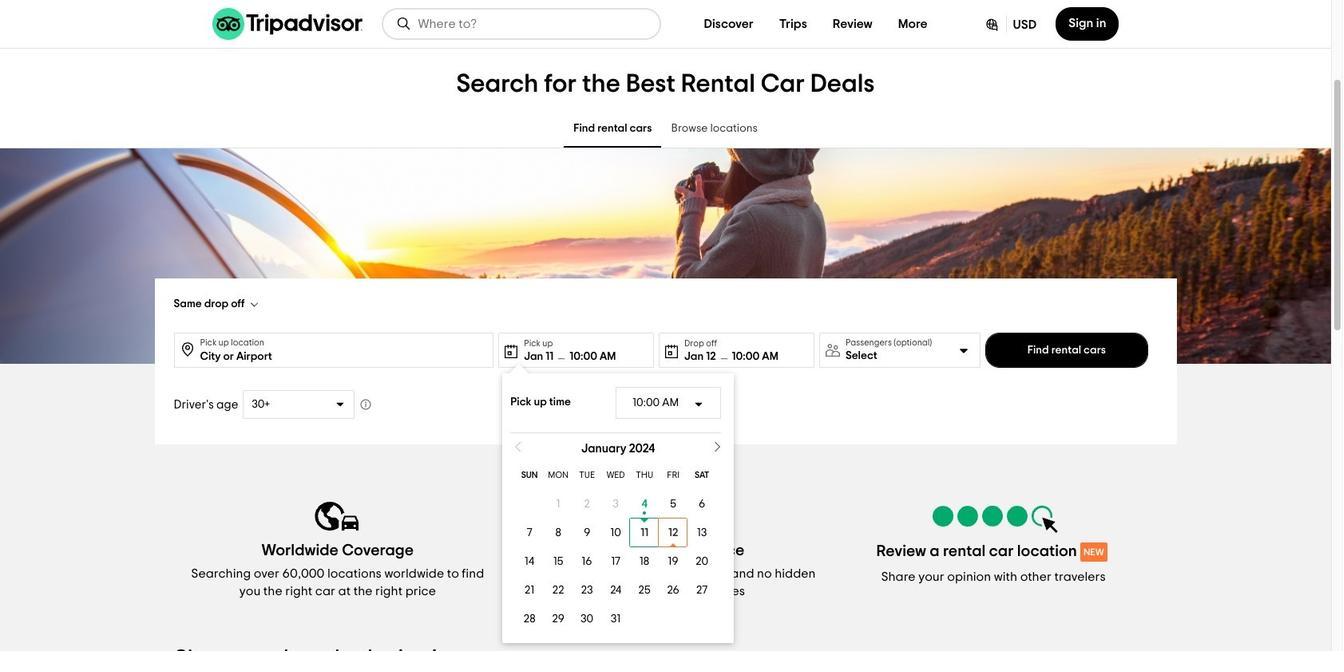 Task type: vqa. For each thing, say whether or not it's contained in the screenshot.
Convenient on the bottom right of the page
no



Task type: describe. For each thing, give the bounding box(es) containing it.
wed jan 31 2024 cell
[[602, 605, 630, 634]]

5 row from the top
[[515, 577, 717, 605]]

sat jan 27 2024 cell
[[688, 577, 717, 605]]

fri jan 19 2024 cell
[[659, 548, 688, 577]]

wed jan 24 2024 cell
[[602, 577, 630, 605]]

search image
[[396, 16, 412, 32]]

mon jan 01 2024 cell
[[544, 490, 573, 519]]

Search search field
[[418, 17, 647, 31]]

thu jan 04 2024 cell
[[630, 490, 659, 519]]

fri jan 26 2024 cell
[[659, 577, 688, 605]]

thu jan 11 2024 cell
[[630, 519, 659, 548]]

tue jan 23 2024 cell
[[573, 577, 602, 605]]

thu jan 25 2024 cell
[[630, 577, 659, 605]]

2 row from the top
[[515, 490, 717, 519]]

sun jan 14 2024 cell
[[515, 548, 544, 577]]

wed jan 10 2024 cell
[[602, 519, 630, 548]]

4 row from the top
[[515, 548, 717, 577]]

fri jan 12 2024 cell
[[659, 519, 688, 548]]

1 row from the top
[[515, 462, 717, 490]]

thu jan 18 2024 cell
[[630, 548, 659, 577]]

mon jan 15 2024 cell
[[544, 548, 573, 577]]



Task type: locate. For each thing, give the bounding box(es) containing it.
tue jan 09 2024 cell
[[573, 519, 602, 548]]

wed jan 03 2024 cell
[[602, 490, 630, 519]]

sat jan 06 2024 cell
[[688, 490, 717, 519]]

mon jan 22 2024 cell
[[544, 577, 573, 605]]

tue jan 30 2024 cell
[[573, 605, 602, 634]]

3 row from the top
[[515, 519, 717, 548]]

tripadvisor image
[[212, 8, 362, 40]]

mon jan 08 2024 cell
[[544, 519, 573, 548]]

sun jan 07 2024 cell
[[515, 519, 544, 548]]

tue jan 16 2024 cell
[[573, 548, 602, 577]]

fri jan 05 2024 cell
[[659, 490, 688, 519]]

mon jan 29 2024 cell
[[544, 605, 573, 634]]

tue jan 02 2024 cell
[[573, 490, 602, 519]]

grid
[[503, 443, 734, 634]]

row group
[[515, 490, 721, 634]]

6 row from the top
[[515, 605, 717, 634]]

sun jan 21 2024 cell
[[515, 577, 544, 605]]

sat jan 20 2024 cell
[[688, 548, 717, 577]]

wed jan 17 2024 cell
[[602, 548, 630, 577]]

None search field
[[383, 10, 659, 38]]

sat jan 13 2024 cell
[[688, 519, 717, 548]]

sun jan 28 2024 cell
[[515, 605, 544, 634]]

row
[[515, 462, 717, 490], [515, 490, 717, 519], [515, 519, 717, 548], [515, 548, 717, 577], [515, 577, 717, 605], [515, 605, 717, 634]]

City or Airport text field
[[200, 334, 487, 366]]



